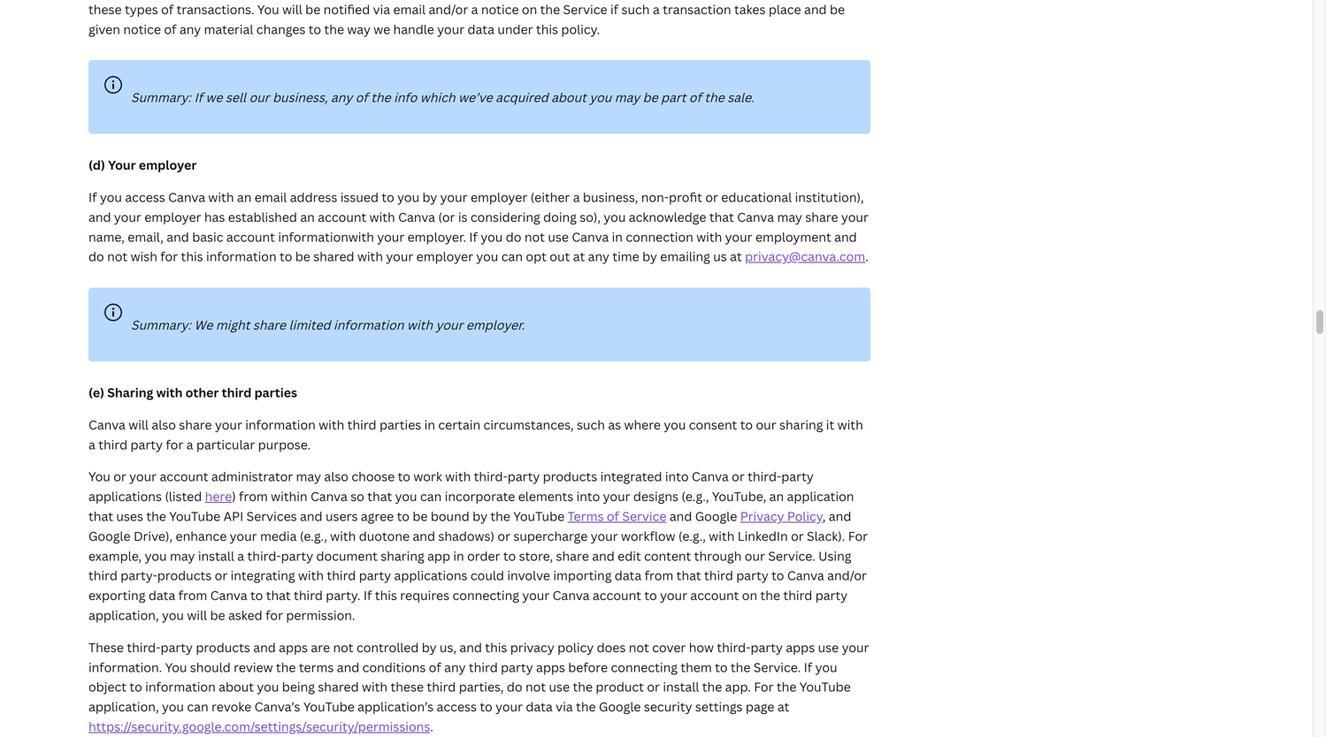 Task type: vqa. For each thing, say whether or not it's contained in the screenshot.
tuesday column header
no



Task type: locate. For each thing, give the bounding box(es) containing it.
data down party-
[[148, 588, 175, 604]]

0 horizontal spatial in
[[424, 417, 435, 433]]

by inside if you access canva with an email address issued to you by your employer (either a business, non-profit or educational institution), and your employer has established an account with canva (or is considering doing so), you acknowledge that canva may share your name, email, and basic account information
[[422, 189, 437, 206]]

to inside the ) from within canva so that you can incorporate elements into your designs (e.g., youtube, an application that uses the youtube api services and users agree to be bound by the youtube
[[397, 508, 410, 525]]

our inside canva will also share your information with third parties in certain circumstances, such as where you consent to our sharing it with a third party for a particular purpose.
[[756, 417, 776, 433]]

the up drive),
[[146, 508, 166, 525]]

youtube
[[169, 508, 220, 525], [513, 508, 565, 525], [800, 679, 851, 696], [303, 699, 355, 716]]

in inside canva will also share your information with third parties in certain circumstances, such as where you consent to our sharing it with a third party for a particular purpose.
[[424, 417, 435, 433]]

to right consent
[[740, 417, 753, 433]]

data
[[615, 568, 642, 585], [148, 588, 175, 604], [526, 699, 553, 716]]

an down address
[[300, 209, 315, 226]]

at right the out
[[573, 248, 585, 265]]

0 horizontal spatial you
[[88, 469, 110, 485]]

may up the employment on the top of page
[[777, 209, 802, 226]]

1 vertical spatial .
[[430, 719, 433, 736]]

service. inside these third-party products and apps are not controlled by us, and this privacy policy does not cover how third-party apps use your information. you should review the terms and conditions of any third party apps before connecting them to the service. if you object to information about you being shared with these third parties, do not use the product or install the app.
[[754, 659, 801, 676]]

2 vertical spatial from
[[178, 588, 207, 604]]

incorporate
[[445, 488, 515, 505]]

how
[[689, 640, 714, 656]]

from inside the ) from within canva so that you can incorporate elements into your designs (e.g., youtube, an application that uses the youtube api services and users agree to be bound by the youtube
[[239, 488, 268, 505]]

or up youtube,
[[732, 469, 745, 485]]

third- inside , and google drive), enhance your media (e.g., with duotone and shadows) or supercharge your workflow (e.g., with linkedin or slack). for example, you may install a third-party document sharing app in order to store, share and edit content through our service. using third party-products or integrating with third party applications could involve importing data from that third party to canva and/or exporting data from canva to that third party. if this requires connecting your canva account to your account on the third party application, you will be asked for permission.
[[247, 548, 281, 565]]

data down edit
[[615, 568, 642, 585]]

this inside with your employer. if you do not use canva in connection with your employment and do not wish for this information to be shared with your employer you can opt out at any time by emailing us at
[[181, 248, 203, 265]]

any inside these third-party products and apps are not controlled by us, and this privacy policy does not cover how third-party apps use your information. you should review the terms and conditions of any third party apps before connecting them to the service. if you object to information about you being shared with these third parties, do not use the product or install the app.
[[444, 659, 466, 676]]

enhance
[[176, 528, 227, 545]]

0 vertical spatial data
[[615, 568, 642, 585]]

to inside you or your account administrator may also choose to work with third-party products integrated into canva or third-party applications (listed
[[398, 469, 411, 485]]

you inside these third-party products and apps are not controlled by us, and this privacy policy does not cover how third-party apps use your information. you should review the terms and conditions of any third party apps before connecting them to the service. if you object to information about you being shared with these third parties, do not use the product or install the app.
[[165, 659, 187, 676]]

email,
[[128, 229, 164, 245]]

0 vertical spatial service.
[[768, 548, 816, 565]]

sharing
[[779, 417, 823, 433], [381, 548, 424, 565]]

name,
[[88, 229, 125, 245]]

share up importing
[[556, 548, 589, 565]]

an up privacy policy link
[[769, 488, 784, 505]]

party up on
[[736, 568, 769, 585]]

you
[[88, 469, 110, 485], [165, 659, 187, 676]]

share inside , and google drive), enhance your media (e.g., with duotone and shadows) or supercharge your workflow (e.g., with linkedin or slack). for example, you may install a third-party document sharing app in order to store, share and edit content through our service. using third party-products or integrating with third party applications could involve importing data from that third party to canva and/or exporting data from canva to that third party. if this requires connecting your canva account to your account on the third party application, you will be asked for permission.
[[556, 548, 589, 565]]

slack).
[[807, 528, 845, 545]]

controlled
[[357, 640, 419, 656]]

information inside these third-party products and apps are not controlled by us, and this privacy policy does not cover how third-party apps use your information. you should review the terms and conditions of any third party apps before connecting them to the service. if you object to information about you being shared with these third parties, do not use the product or install the app.
[[145, 679, 216, 696]]

has
[[204, 209, 225, 226]]

1 horizontal spatial from
[[239, 488, 268, 505]]

1 horizontal spatial about
[[551, 89, 586, 106]]

0 horizontal spatial access
[[125, 189, 165, 206]]

at right us
[[730, 248, 742, 265]]

information down the basic
[[206, 248, 277, 265]]

0 horizontal spatial connecting
[[453, 588, 519, 604]]

conditions
[[362, 659, 426, 676]]

2 vertical spatial in
[[453, 548, 464, 565]]

sale.
[[728, 89, 754, 106]]

privacy@canva.com .
[[745, 248, 869, 265]]

in right app
[[453, 548, 464, 565]]

0 horizontal spatial an
[[237, 189, 252, 206]]

sharing inside canva will also share your information with third parties in certain circumstances, such as where you consent to our sharing it with a third party for a particular purpose.
[[779, 417, 823, 433]]

1 vertical spatial summary:
[[131, 317, 191, 334]]

1 horizontal spatial will
[[187, 607, 207, 624]]

your down api
[[230, 528, 257, 545]]

1 vertical spatial install
[[663, 679, 699, 696]]

(e.g., down users
[[300, 528, 327, 545]]

0 vertical spatial employer.
[[408, 229, 466, 245]]

to inside canva will also share your information with third parties in certain circumstances, such as where you consent to our sharing it with a third party for a particular purpose.
[[740, 417, 753, 433]]

0 horizontal spatial business,
[[273, 89, 328, 106]]

canva down educational
[[737, 209, 774, 226]]

parties inside canva will also share your information with third parties in certain circumstances, such as where you consent to our sharing it with a third party for a particular purpose.
[[380, 417, 421, 433]]

0 horizontal spatial parties
[[254, 384, 297, 401]]

data left 'via'
[[526, 699, 553, 716]]

privacy@canva.com link
[[745, 248, 865, 265]]

these
[[88, 640, 124, 656]]

on
[[742, 588, 757, 604]]

account left on
[[690, 588, 739, 604]]

information up purpose.
[[245, 417, 316, 433]]

0 vertical spatial sharing
[[779, 417, 823, 433]]

0 vertical spatial applications
[[88, 488, 162, 505]]

information
[[278, 229, 348, 245], [206, 248, 277, 265], [334, 317, 404, 334], [245, 417, 316, 433], [145, 679, 216, 696]]

in inside , and google drive), enhance your media (e.g., with duotone and shadows) or supercharge your workflow (e.g., with linkedin or slack). for example, you may install a third-party document sharing app in order to store, share and edit content through our service. using third party-products or integrating with third party applications could involve importing data from that third party to canva and/or exporting data from canva to that third party. if this requires connecting your canva account to your account on the third party application, you will be asked for permission.
[[453, 548, 464, 565]]

for inside canva will also share your information with third parties in certain circumstances, such as where you consent to our sharing it with a third party for a particular purpose.
[[166, 436, 183, 453]]

the up app.
[[731, 659, 751, 676]]

products inside these third-party products and apps are not controlled by us, and this privacy policy does not cover how third-party apps use your information. you should review the terms and conditions of any third party apps before connecting them to the service. if you object to information about you being shared with these third parties, do not use the product or install the app.
[[196, 640, 250, 656]]

account down established
[[226, 229, 275, 245]]

2 vertical spatial products
[[196, 640, 250, 656]]

be inside the ) from within canva so that you can incorporate elements into your designs (e.g., youtube, an application that uses the youtube api services and users agree to be bound by the youtube
[[413, 508, 428, 525]]

the up the settings
[[702, 679, 722, 696]]

into inside you or your account administrator may also choose to work with third-party products integrated into canva or third-party applications (listed
[[665, 469, 689, 485]]

1 vertical spatial any
[[588, 248, 610, 265]]

canva down (e)
[[88, 417, 126, 433]]

2 horizontal spatial at
[[778, 699, 790, 716]]

be left part
[[643, 89, 658, 106]]

cover
[[652, 640, 686, 656]]

of
[[355, 89, 368, 106], [689, 89, 702, 106], [607, 508, 619, 525], [429, 659, 441, 676]]

1 application, from the top
[[88, 607, 159, 624]]

1 horizontal spatial sharing
[[779, 417, 823, 433]]

that
[[709, 209, 734, 226], [367, 488, 392, 505], [88, 508, 113, 525], [677, 568, 701, 585], [266, 588, 291, 604]]

if you access canva with an email address issued to you by your employer (either a business, non-profit or educational institution), and your employer has established an account with canva (or is considering doing so), you acknowledge that canva may share your name, email, and basic account information
[[88, 189, 869, 245]]

0 vertical spatial this
[[181, 248, 203, 265]]

0 horizontal spatial for
[[754, 679, 774, 696]]

2 summary: from the top
[[131, 317, 191, 334]]

install up security
[[663, 679, 699, 696]]

google down product
[[599, 699, 641, 716]]

use up 'via'
[[549, 679, 570, 696]]

0 vertical spatial install
[[198, 548, 234, 565]]

1 horizontal spatial data
[[526, 699, 553, 716]]

these third-party products and apps are not controlled by us, and this privacy policy does not cover how third-party apps use your information. you should review the terms and conditions of any third party apps before connecting them to the service. if you object to information about you being shared with these third parties, do not use the product or install the app.
[[88, 640, 869, 696]]

1 horizontal spatial can
[[420, 488, 442, 505]]

1 vertical spatial access
[[437, 699, 477, 716]]

application, inside for the youtube application, you can revoke canva's youtube application's access to your data via the google security settings page at https://security.google.com/settings/security/permissions .
[[88, 699, 159, 716]]

to down established
[[280, 248, 292, 265]]

0 vertical spatial into
[[665, 469, 689, 485]]

2 vertical spatial our
[[745, 548, 765, 565]]

by
[[422, 189, 437, 206], [642, 248, 657, 265], [473, 508, 487, 525], [422, 640, 437, 656]]

0 horizontal spatial will
[[129, 417, 149, 433]]

may inside , and google drive), enhance your media (e.g., with duotone and shadows) or supercharge your workflow (e.g., with linkedin or slack). for example, you may install a third-party document sharing app in order to store, share and edit content through our service. using third party-products or integrating with third party applications could involve importing data from that third party to canva and/or exporting data from canva to that third party. if this requires connecting your canva account to your account on the third party application, you will be asked for permission.
[[170, 548, 195, 565]]

this inside , and google drive), enhance your media (e.g., with duotone and shadows) or supercharge your workflow (e.g., with linkedin or slack). for example, you may install a third-party document sharing app in order to store, share and edit content through our service. using third party-products or integrating with third party applications could involve importing data from that third party to canva and/or exporting data from canva to that third party. if this requires connecting your canva account to your account on the third party application, you will be asked for permission.
[[375, 588, 397, 604]]

google
[[695, 508, 737, 525], [88, 528, 131, 545], [599, 699, 641, 716]]

2 vertical spatial for
[[266, 607, 283, 624]]

1 horizontal spatial into
[[665, 469, 689, 485]]

1 vertical spatial you
[[165, 659, 187, 676]]

1 horizontal spatial install
[[663, 679, 699, 696]]

limited
[[289, 317, 331, 334]]

we've
[[458, 89, 493, 106]]

access
[[125, 189, 165, 206], [437, 699, 477, 716]]

google inside , and google drive), enhance your media (e.g., with duotone and shadows) or supercharge your workflow (e.g., with linkedin or slack). for example, you may install a third-party document sharing app in order to store, share and edit content through our service. using third party-products or integrating with third party applications could involve importing data from that third party to canva and/or exporting data from canva to that third party. if this requires connecting your canva account to your account on the third party application, you will be asked for permission.
[[88, 528, 131, 545]]

2 vertical spatial do
[[507, 679, 523, 696]]

for inside for the youtube application, you can revoke canva's youtube application's access to your data via the google security settings page at https://security.google.com/settings/security/permissions .
[[754, 679, 774, 696]]

employer. down (or
[[408, 229, 466, 245]]

agree
[[361, 508, 394, 525]]

0 vertical spatial products
[[543, 469, 597, 485]]

1 vertical spatial shared
[[318, 679, 359, 696]]

users
[[326, 508, 358, 525]]

if inside if you access canva with an email address issued to you by your employer (either a business, non-profit or educational institution), and your employer has established an account with canva (or is considering doing so), you acknowledge that canva may share your name, email, and basic account information
[[88, 189, 97, 206]]

into up terms
[[577, 488, 600, 505]]

be
[[643, 89, 658, 106], [295, 248, 310, 265], [413, 508, 428, 525], [210, 607, 225, 624]]

service. inside , and google drive), enhance your media (e.g., with duotone and shadows) or supercharge your workflow (e.g., with linkedin or slack). for example, you may install a third-party document sharing app in order to store, share and edit content through our service. using third party-products or integrating with third party applications could involve importing data from that third party to canva and/or exporting data from canva to that third party. if this requires connecting your canva account to your account on the third party application, you will be asked for permission.
[[768, 548, 816, 565]]

service.
[[768, 548, 816, 565], [754, 659, 801, 676]]

2 vertical spatial google
[[599, 699, 641, 716]]

1 horizontal spatial this
[[375, 588, 397, 604]]

applications up uses
[[88, 488, 162, 505]]

can inside the ) from within canva so that you can incorporate elements into your designs (e.g., youtube, an application that uses the youtube api services and users agree to be bound by the youtube
[[420, 488, 442, 505]]

in inside with your employer. if you do not use canva in connection with your employment and do not wish for this information to be shared with your employer you can opt out at any time by emailing us at
[[612, 229, 623, 245]]

your inside for the youtube application, you can revoke canva's youtube application's access to your data via the google security settings page at https://security.google.com/settings/security/permissions .
[[496, 699, 523, 716]]

the right 'via'
[[576, 699, 596, 716]]

0 horizontal spatial data
[[148, 588, 175, 604]]

will inside canva will also share your information with third parties in certain circumstances, such as where you consent to our sharing it with a third party for a particular purpose.
[[129, 417, 149, 433]]

be down established
[[295, 248, 310, 265]]

to
[[382, 189, 394, 206], [280, 248, 292, 265], [740, 417, 753, 433], [398, 469, 411, 485], [397, 508, 410, 525], [503, 548, 516, 565], [772, 568, 784, 585], [250, 588, 263, 604], [644, 588, 657, 604], [715, 659, 728, 676], [130, 679, 142, 696], [480, 699, 493, 716]]

if inside these third-party products and apps are not controlled by us, and this privacy policy does not cover how third-party apps use your information. you should review the terms and conditions of any third party apps before connecting them to the service. if you object to information about you being shared with these third parties, do not use the product or install the app.
[[804, 659, 812, 676]]

also inside you or your account administrator may also choose to work with third-party products integrated into canva or third-party applications (listed
[[324, 469, 349, 485]]

0 horizontal spatial also
[[152, 417, 176, 433]]

by up with your employer. if you do not use canva in connection with your employment and do not wish for this information to be shared with your employer you can opt out at any time by emailing us at
[[422, 189, 437, 206]]

(d)
[[88, 157, 105, 173]]

products down enhance
[[157, 568, 212, 585]]

and down within
[[300, 508, 323, 525]]

1 horizontal spatial you
[[165, 659, 187, 676]]

party down 'and/or' on the right
[[815, 588, 848, 604]]

share inside if you access canva with an email address issued to you by your employer (either a business, non-profit or educational institution), and your employer has established an account with canva (or is considering doing so), you acknowledge that canva may share your name, email, and basic account information
[[805, 209, 838, 226]]

this inside these third-party products and apps are not controlled by us, and this privacy policy does not cover how third-party apps use your information. you should review the terms and conditions of any third party apps before connecting them to the service. if you object to information about you being shared with these third parties, do not use the product or install the app.
[[485, 640, 507, 656]]

from down content
[[645, 568, 674, 585]]

1 vertical spatial can
[[420, 488, 442, 505]]

canva inside you or your account administrator may also choose to work with third-party products integrated into canva or third-party applications (listed
[[692, 469, 729, 485]]

1 vertical spatial in
[[424, 417, 435, 433]]

2 horizontal spatial google
[[695, 508, 737, 525]]

1 vertical spatial business,
[[583, 189, 638, 206]]

0 vertical spatial .
[[865, 248, 869, 265]]

or up security
[[647, 679, 660, 696]]

non-
[[641, 189, 669, 206]]

party up application
[[781, 469, 814, 485]]

0 vertical spatial parties
[[254, 384, 297, 401]]

via
[[556, 699, 573, 716]]

information inside canva will also share your information with third parties in certain circumstances, such as where you consent to our sharing it with a third party for a particular purpose.
[[245, 417, 316, 433]]

if inside , and google drive), enhance your media (e.g., with duotone and shadows) or supercharge your workflow (e.g., with linkedin or slack). for example, you may install a third-party document sharing app in order to store, share and edit content through our service. using third party-products or integrating with third party applications could involve importing data from that third party to canva and/or exporting data from canva to that third party. if this requires connecting your canva account to your account on the third party application, you will be asked for permission.
[[364, 588, 372, 604]]

canva
[[168, 189, 205, 206], [398, 209, 435, 226], [737, 209, 774, 226], [572, 229, 609, 245], [88, 417, 126, 433], [692, 469, 729, 485], [310, 488, 348, 505], [787, 568, 824, 585], [210, 588, 247, 604], [553, 588, 590, 604]]

to right the order
[[503, 548, 516, 565]]

1 vertical spatial parties
[[380, 417, 421, 433]]

your inside the ) from within canva so that you can incorporate elements into your designs (e.g., youtube, an application that uses the youtube api services and users agree to be bound by the youtube
[[603, 488, 630, 505]]

0 horizontal spatial .
[[430, 719, 433, 736]]

this left privacy
[[485, 640, 507, 656]]

use down 'and/or' on the right
[[818, 640, 839, 656]]

or inside these third-party products and apps are not controlled by us, and this privacy policy does not cover how third-party apps use your information. you should review the terms and conditions of any third party apps before connecting them to the service. if you object to information about you being shared with these third parties, do not use the product or install the app.
[[647, 679, 660, 696]]

by down connection
[[642, 248, 657, 265]]

1 horizontal spatial google
[[599, 699, 641, 716]]

2 vertical spatial data
[[526, 699, 553, 716]]

2 horizontal spatial this
[[485, 640, 507, 656]]

0 vertical spatial google
[[695, 508, 737, 525]]

with your employer. if you do not use canva in connection with your employment and do not wish for this information to be shared with your employer you can opt out at any time by emailing us at
[[88, 229, 857, 265]]

being
[[282, 679, 315, 696]]

will
[[129, 417, 149, 433], [187, 607, 207, 624]]

0 horizontal spatial from
[[178, 588, 207, 604]]

2 horizontal spatial any
[[588, 248, 610, 265]]

your down 'and/or' on the right
[[842, 640, 869, 656]]

choose
[[352, 469, 395, 485]]

https://security.google.com/settings/security/permissions
[[88, 719, 430, 736]]

employer
[[139, 157, 197, 173], [471, 189, 528, 206], [144, 209, 201, 226], [416, 248, 473, 265]]

information down address
[[278, 229, 348, 245]]

you inside canva will also share your information with third parties in certain circumstances, such as where you consent to our sharing it with a third party for a particular purpose.
[[664, 417, 686, 433]]

services
[[247, 508, 297, 525]]

with inside these third-party products and apps are not controlled by us, and this privacy policy does not cover how third-party apps use your information. you should review the terms and conditions of any third party apps before connecting them to the service. if you object to information about you being shared with these third parties, do not use the product or install the app.
[[362, 679, 388, 696]]

our down "linkedin" on the right bottom
[[745, 548, 765, 565]]

(or
[[438, 209, 455, 226]]

employment
[[756, 229, 831, 245]]

products up elements
[[543, 469, 597, 485]]

share down institution),
[[805, 209, 838, 226]]

1 vertical spatial use
[[818, 640, 839, 656]]

the down incorporate
[[490, 508, 510, 525]]

summary: if we sell our business, any of the info which we've acquired about you may be part of the sale.
[[131, 89, 754, 106]]

canva up "asked"
[[210, 588, 247, 604]]

0 vertical spatial summary:
[[131, 89, 191, 106]]

for up using in the right of the page
[[848, 528, 868, 545]]

our
[[249, 89, 270, 106], [756, 417, 776, 433], [745, 548, 765, 565]]

terms of service link
[[568, 508, 667, 525]]

you or your account administrator may also choose to work with third-party products integrated into canva or third-party applications (listed
[[88, 469, 814, 505]]

0 horizontal spatial sharing
[[381, 548, 424, 565]]

1 vertical spatial from
[[645, 568, 674, 585]]

service
[[622, 508, 667, 525]]

install down enhance
[[198, 548, 234, 565]]

for right wish
[[160, 248, 178, 265]]

a up integrating
[[237, 548, 244, 565]]

1 vertical spatial application,
[[88, 699, 159, 716]]

1 summary: from the top
[[131, 89, 191, 106]]

2 horizontal spatial in
[[612, 229, 623, 245]]

terms of service and google privacy policy
[[568, 508, 823, 525]]

does
[[597, 640, 626, 656]]

can left revoke
[[187, 699, 209, 716]]

) from within canva so that you can incorporate elements into your designs (e.g., youtube, an application that uses the youtube api services and users agree to be bound by the youtube
[[88, 488, 854, 525]]

0 vertical spatial use
[[548, 229, 569, 245]]

employer. inside with your employer. if you do not use canva in connection with your employment and do not wish for this information to be shared with your employer you can opt out at any time by emailing us at
[[408, 229, 466, 245]]

your
[[440, 189, 468, 206], [114, 209, 141, 226], [841, 209, 869, 226], [377, 229, 405, 245], [725, 229, 753, 245], [386, 248, 413, 265], [436, 317, 463, 334], [215, 417, 242, 433], [129, 469, 157, 485], [603, 488, 630, 505], [230, 528, 257, 545], [591, 528, 618, 545], [522, 588, 550, 604], [660, 588, 687, 604], [842, 640, 869, 656], [496, 699, 523, 716]]

an left email
[[237, 189, 252, 206]]

canva down so),
[[572, 229, 609, 245]]

any down us,
[[444, 659, 466, 676]]

1 vertical spatial for
[[166, 436, 183, 453]]

share down (e) sharing with other third parties at the left of the page
[[179, 417, 212, 433]]

connecting inside these third-party products and apps are not controlled by us, and this privacy policy does not cover how third-party apps use your information. you should review the terms and conditions of any third party apps before connecting them to the service. if you object to information about you being shared with these third parties, do not use the product or install the app.
[[611, 659, 678, 676]]

to down parties,
[[480, 699, 493, 716]]

about
[[551, 89, 586, 106], [219, 679, 254, 696]]

time
[[613, 248, 639, 265]]

such
[[577, 417, 605, 433]]

1 horizontal spatial for
[[848, 528, 868, 545]]

your up particular
[[215, 417, 242, 433]]

1 horizontal spatial parties
[[380, 417, 421, 433]]

in for connection
[[612, 229, 623, 245]]

also
[[152, 417, 176, 433], [324, 469, 349, 485]]

1 horizontal spatial also
[[324, 469, 349, 485]]

install inside , and google drive), enhance your media (e.g., with duotone and shadows) or supercharge your workflow (e.g., with linkedin or slack). for example, you may install a third-party document sharing app in order to store, share and edit content through our service. using third party-products or integrating with third party applications could involve importing data from that third party to canva and/or exporting data from canva to that third party. if this requires connecting your canva account to your account on the third party application, you will be asked for permission.
[[198, 548, 234, 565]]

1 vertical spatial employer.
[[466, 317, 525, 334]]

of right terms
[[607, 508, 619, 525]]

0 vertical spatial in
[[612, 229, 623, 245]]

of right part
[[689, 89, 702, 106]]

party.
[[326, 588, 361, 604]]

0 vertical spatial you
[[88, 469, 110, 485]]

or right profit
[[705, 189, 718, 206]]

also left choose
[[324, 469, 349, 485]]

1 horizontal spatial in
[[453, 548, 464, 565]]

share right might
[[253, 317, 286, 334]]

we
[[194, 317, 213, 334]]

1 vertical spatial into
[[577, 488, 600, 505]]

0 vertical spatial our
[[249, 89, 270, 106]]

canva left (or
[[398, 209, 435, 226]]

summary: for summary: we might share limited information with your employer.
[[131, 317, 191, 334]]

1 vertical spatial service.
[[754, 659, 801, 676]]

2 application, from the top
[[88, 699, 159, 716]]

1 vertical spatial data
[[148, 588, 175, 604]]

business,
[[273, 89, 328, 106], [583, 189, 638, 206]]

business, inside if you access canva with an email address issued to you by your employer (either a business, non-profit or educational institution), and your employer has established an account with canva (or is considering doing so), you acknowledge that canva may share your name, email, and basic account information
[[583, 189, 638, 206]]

by left us,
[[422, 640, 437, 656]]

into up designs
[[665, 469, 689, 485]]

to right agree
[[397, 508, 410, 525]]

1 vertical spatial also
[[324, 469, 349, 485]]

1 vertical spatial connecting
[[611, 659, 678, 676]]

asked
[[228, 607, 263, 624]]

through
[[694, 548, 742, 565]]

third- right how
[[717, 640, 751, 656]]

you inside the ) from within canva so that you can incorporate elements into your designs (e.g., youtube, an application that uses the youtube api services and users agree to be bound by the youtube
[[395, 488, 417, 505]]

0 vertical spatial do
[[506, 229, 522, 245]]

0 vertical spatial application,
[[88, 607, 159, 624]]

2 horizontal spatial can
[[501, 248, 523, 265]]

applications inside you or your account administrator may also choose to work with third-party products integrated into canva or third-party applications (listed
[[88, 488, 162, 505]]

2 vertical spatial can
[[187, 699, 209, 716]]

0 vertical spatial also
[[152, 417, 176, 433]]

third- up integrating
[[247, 548, 281, 565]]

information inside with your employer. if you do not use canva in connection with your employment and do not wish for this information to be shared with your employer you can opt out at any time by emailing us at
[[206, 248, 277, 265]]

be left "asked"
[[210, 607, 225, 624]]

any left info
[[331, 89, 352, 106]]

1 vertical spatial our
[[756, 417, 776, 433]]

account up (listed
[[160, 469, 208, 485]]

0 horizontal spatial can
[[187, 699, 209, 716]]

app.
[[725, 679, 751, 696]]

0 vertical spatial shared
[[313, 248, 354, 265]]

educational
[[721, 189, 792, 206]]

1 horizontal spatial access
[[437, 699, 477, 716]]

that up agree
[[367, 488, 392, 505]]

application's
[[358, 699, 434, 716]]

use
[[548, 229, 569, 245], [818, 640, 839, 656], [549, 679, 570, 696]]

2 vertical spatial this
[[485, 640, 507, 656]]

0 vertical spatial connecting
[[453, 588, 519, 604]]

about up revoke
[[219, 679, 254, 696]]

integrated
[[600, 469, 662, 485]]

1 vertical spatial do
[[88, 248, 104, 265]]

of inside these third-party products and apps are not controlled by us, and this privacy policy does not cover how third-party apps use your information. you should review the terms and conditions of any third party apps before connecting them to the service. if you object to information about you being shared with these third parties, do not use the product or install the app.
[[429, 659, 441, 676]]

do inside these third-party products and apps are not controlled by us, and this privacy policy does not cover how third-party apps use your information. you should review the terms and conditions of any third party apps before connecting them to the service. if you object to information about you being shared with these third parties, do not use the product or install the app.
[[507, 679, 523, 696]]

document
[[316, 548, 378, 565]]



Task type: describe. For each thing, give the bounding box(es) containing it.
canva inside with your employer. if you do not use canva in connection with your employment and do not wish for this information to be shared with your employer you can opt out at any time by emailing us at
[[572, 229, 609, 245]]

to inside if you access canva with an email address issued to you by your employer (either a business, non-profit or educational institution), and your employer has established an account with canva (or is considering doing so), you acknowledge that canva may share your name, email, and basic account information
[[382, 189, 394, 206]]

that down content
[[677, 568, 701, 585]]

third right other
[[222, 384, 252, 401]]

is
[[458, 209, 468, 226]]

the inside , and google drive), enhance your media (e.g., with duotone and shadows) or supercharge your workflow (e.g., with linkedin or slack). for example, you may install a third-party document sharing app in order to store, share and edit content through our service. using third party-products or integrating with third party applications could involve importing data from that third party to canva and/or exporting data from canva to that third party. if this requires connecting your canva account to your account on the third party application, you will be asked for permission.
[[760, 588, 780, 604]]

for inside , and google drive), enhance your media (e.g., with duotone and shadows) or supercharge your workflow (e.g., with linkedin or slack). for example, you may install a third-party document sharing app in order to store, share and edit content through our service. using third party-products or integrating with third party applications could involve importing data from that third party to canva and/or exporting data from canva to that third party. if this requires connecting your canva account to your account on the third party application, you will be asked for permission.
[[266, 607, 283, 624]]

account down issued
[[318, 209, 367, 226]]

to inside with your employer. if you do not use canva in connection with your employment and do not wish for this information to be shared with your employer you can opt out at any time by emailing us at
[[280, 248, 292, 265]]

work
[[414, 469, 442, 485]]

bound
[[431, 508, 470, 525]]

canva down importing
[[553, 588, 590, 604]]

youtube down elements
[[513, 508, 565, 525]]

media
[[260, 528, 297, 545]]

applications inside , and google drive), enhance your media (e.g., with duotone and shadows) or supercharge your workflow (e.g., with linkedin or slack). for example, you may install a third-party document sharing app in order to store, share and edit content through our service. using third party-products or integrating with third party applications could involve importing data from that third party to canva and/or exporting data from canva to that third party. if this requires connecting your canva account to your account on the third party application, you will be asked for permission.
[[394, 568, 468, 585]]

be inside with your employer. if you do not use canva in connection with your employment and do not wish for this information to be shared with your employer you can opt out at any time by emailing us at
[[295, 248, 310, 265]]

connection
[[626, 229, 694, 245]]

sell
[[226, 89, 246, 106]]

1 horizontal spatial an
[[300, 209, 315, 226]]

2 horizontal spatial data
[[615, 568, 642, 585]]

youtube up enhance
[[169, 508, 220, 525]]

2 horizontal spatial apps
[[786, 640, 815, 656]]

if inside with your employer. if you do not use canva in connection with your employment and do not wish for this information to be shared with your employer you can opt out at any time by emailing us at
[[469, 229, 478, 245]]

use inside with your employer. if you do not use canva in connection with your employment and do not wish for this information to be shared with your employer you can opt out at any time by emailing us at
[[548, 229, 569, 245]]

and inside with your employer. if you do not use canva in connection with your employment and do not wish for this information to be shared with your employer you can opt out at any time by emailing us at
[[834, 229, 857, 245]]

party down document
[[359, 568, 391, 585]]

third down "example," at the bottom of the page
[[88, 568, 118, 585]]

particular
[[196, 436, 255, 453]]

store,
[[519, 548, 553, 565]]

. inside for the youtube application, you can revoke canva's youtube application's access to your data via the google security settings page at https://security.google.com/settings/security/permissions .
[[430, 719, 433, 736]]

0 vertical spatial an
[[237, 189, 252, 206]]

and right the terms
[[337, 659, 359, 676]]

share inside canva will also share your information with third parties in certain circumstances, such as where you consent to our sharing it with a third party for a particular purpose.
[[179, 417, 212, 433]]

workflow
[[621, 528, 676, 545]]

or inside if you access canva with an email address issued to you by your employer (either a business, non-profit or educational institution), and your employer has established an account with canva (or is considering doing so), you acknowledge that canva may share your name, email, and basic account information
[[705, 189, 718, 206]]

not right the does
[[629, 640, 649, 656]]

the left sale.
[[705, 89, 724, 106]]

our inside , and google drive), enhance your media (e.g., with duotone and shadows) or supercharge your workflow (e.g., with linkedin or slack). for example, you may install a third-party document sharing app in order to store, share and edit content through our service. using third party-products or integrating with third party applications could involve importing data from that third party to canva and/or exporting data from canva to that third party. if this requires connecting your canva account to your account on the third party application, you will be asked for permission.
[[745, 548, 765, 565]]

exporting
[[88, 588, 145, 604]]

employer right "your"
[[139, 157, 197, 173]]

might
[[216, 317, 250, 334]]

or down policy
[[791, 528, 804, 545]]

canva inside the ) from within canva so that you can incorporate elements into your designs (e.g., youtube, an application that uses the youtube api services and users agree to be bound by the youtube
[[310, 488, 348, 505]]

will inside , and google drive), enhance your media (e.g., with duotone and shadows) or supercharge your workflow (e.g., with linkedin or slack). for example, you may install a third-party document sharing app in order to store, share and edit content through our service. using third party-products or integrating with third party applications could involve importing data from that third party to canva and/or exporting data from canva to that third party. if this requires connecting your canva account to your account on the third party application, you will be asked for permission.
[[187, 607, 207, 624]]

your up (or
[[440, 189, 468, 206]]

for inside with your employer. if you do not use canva in connection with your employment and do not wish for this information to be shared with your employer you can opt out at any time by emailing us at
[[160, 248, 178, 265]]

(either
[[531, 189, 570, 206]]

example,
[[88, 548, 142, 565]]

permission.
[[286, 607, 355, 624]]

privacy policy link
[[740, 508, 823, 525]]

can inside for the youtube application, you can revoke canva's youtube application's access to your data via the google security settings page at https://security.google.com/settings/security/permissions .
[[187, 699, 209, 716]]

to down "linkedin" on the right bottom
[[772, 568, 784, 585]]

your inside you or your account administrator may also choose to work with third-party products integrated into canva or third-party applications (listed
[[129, 469, 157, 485]]

integrating
[[231, 568, 295, 585]]

for the youtube application, you can revoke canva's youtube application's access to your data via the google security settings page at https://security.google.com/settings/security/permissions .
[[88, 679, 851, 736]]

page
[[746, 699, 775, 716]]

shadows)
[[438, 528, 495, 545]]

your down if you access canva with an email address issued to you by your employer (either a business, non-profit or educational institution), and your employer has established an account with canva (or is considering doing so), you acknowledge that canva may share your name, email, and basic account information
[[386, 248, 413, 265]]

within
[[271, 488, 308, 505]]

opt
[[526, 248, 547, 265]]

(e.g., inside the ) from within canva so that you can incorporate elements into your designs (e.g., youtube, an application that uses the youtube api services and users agree to be bound by the youtube
[[682, 488, 709, 505]]

third down (e)
[[98, 436, 127, 453]]

and down designs
[[670, 508, 692, 525]]

or up uses
[[113, 469, 126, 485]]

may inside if you access canva with an email address issued to you by your employer (either a business, non-profit or educational institution), and your employer has established an account with canva (or is considering doing so), you acknowledge that canva may share your name, email, and basic account information
[[777, 209, 802, 226]]

third up choose
[[347, 417, 377, 433]]

0 vertical spatial about
[[551, 89, 586, 106]]

here
[[205, 488, 232, 505]]

and left edit
[[592, 548, 615, 565]]

your down content
[[660, 588, 687, 604]]

that inside if you access canva with an email address issued to you by your employer (either a business, non-profit or educational institution), and your employer has established an account with canva (or is considering doing so), you acknowledge that canva may share your name, email, and basic account information
[[709, 209, 734, 226]]

party up elements
[[508, 469, 540, 485]]

revoke
[[212, 699, 251, 716]]

(e) sharing with other third parties
[[88, 384, 297, 401]]

you inside you or your account administrator may also choose to work with third-party products integrated into canva or third-party applications (listed
[[88, 469, 110, 485]]

third down through
[[704, 568, 733, 585]]

and right us,
[[460, 640, 482, 656]]

privacy
[[510, 640, 554, 656]]

that down integrating
[[266, 588, 291, 604]]

not up opt
[[525, 229, 545, 245]]

the left info
[[371, 89, 391, 106]]

a down (e)
[[88, 436, 95, 453]]

google inside for the youtube application, you can revoke canva's youtube application's access to your data via the google security settings page at https://security.google.com/settings/security/permissions .
[[599, 699, 641, 716]]

which
[[420, 89, 455, 106]]

information inside if you access canva with an email address issued to you by your employer (either a business, non-profit or educational institution), and your employer has established an account with canva (or is considering doing so), you acknowledge that canva may share your name, email, and basic account information
[[278, 229, 348, 245]]

third up parties,
[[469, 659, 498, 676]]

linkedin
[[738, 528, 788, 545]]

party inside canva will also share your information with third parties in certain circumstances, such as where you consent to our sharing it with a third party for a particular purpose.
[[130, 436, 163, 453]]

employer up email,
[[144, 209, 201, 226]]

2 horizontal spatial from
[[645, 568, 674, 585]]

into inside the ) from within canva so that you can incorporate elements into your designs (e.g., youtube, an application that uses the youtube api services and users agree to be bound by the youtube
[[577, 488, 600, 505]]

part
[[661, 89, 686, 106]]

third- up incorporate
[[474, 469, 508, 485]]

institution),
[[795, 189, 864, 206]]

a inside , and google drive), enhance your media (e.g., with duotone and shadows) or supercharge your workflow (e.g., with linkedin or slack). for example, you may install a third-party document sharing app in order to store, share and edit content through our service. using third party-products or integrating with third party applications could involve importing data from that third party to canva and/or exporting data from canva to that third party. if this requires connecting your canva account to your account on the third party application, you will be asked for permission.
[[237, 548, 244, 565]]

and right ,
[[829, 508, 851, 525]]

third right on
[[783, 588, 812, 604]]

privacy
[[740, 508, 784, 525]]

consent
[[689, 417, 737, 433]]

address
[[290, 189, 337, 206]]

https://security.google.com/settings/security/permissions link
[[88, 719, 430, 736]]

where
[[624, 417, 661, 433]]

an inside the ) from within canva so that you can incorporate elements into your designs (e.g., youtube, an application that uses the youtube api services and users agree to be bound by the youtube
[[769, 488, 784, 505]]

with inside you or your account administrator may also choose to work with third-party products integrated into canva or third-party applications (listed
[[445, 469, 471, 485]]

employer inside with your employer. if you do not use canva in connection with your employment and do not wish for this information to be shared with your employer you can opt out at any time by emailing us at
[[416, 248, 473, 265]]

third- up "information."
[[127, 640, 161, 656]]

to down "information."
[[130, 679, 142, 696]]

supercharge
[[513, 528, 588, 545]]

)
[[232, 488, 236, 505]]

drive),
[[134, 528, 173, 545]]

api
[[223, 508, 244, 525]]

or left integrating
[[215, 568, 228, 585]]

may left part
[[615, 89, 640, 106]]

acknowledge
[[629, 209, 706, 226]]

product
[[596, 679, 644, 696]]

doing
[[543, 209, 577, 226]]

and inside the ) from within canva so that you can incorporate elements into your designs (e.g., youtube, an application that uses the youtube api services and users agree to be bound by the youtube
[[300, 508, 323, 525]]

could
[[471, 568, 504, 585]]

be inside , and google drive), enhance your media (e.g., with duotone and shadows) or supercharge your workflow (e.g., with linkedin or slack). for example, you may install a third-party document sharing app in order to store, share and edit content through our service. using third party-products or integrating with third party applications could involve importing data from that third party to canva and/or exporting data from canva to that third party. if this requires connecting your canva account to your account on the third party application, you will be asked for permission.
[[210, 607, 225, 624]]

emailing
[[660, 248, 710, 265]]

party-
[[121, 568, 157, 585]]

content
[[644, 548, 691, 565]]

wish
[[131, 248, 157, 265]]

your inside these third-party products and apps are not controlled by us, and this privacy policy does not cover how third-party apps use your information. you should review the terms and conditions of any third party apps before connecting them to the service. if you object to information about you being shared with these third parties, do not use the product or install the app.
[[842, 640, 869, 656]]

also inside canva will also share your information with third parties in certain circumstances, such as where you consent to our sharing it with a third party for a particular purpose.
[[152, 417, 176, 433]]

products inside you or your account administrator may also choose to work with third-party products integrated into canva or third-party applications (listed
[[543, 469, 597, 485]]

information right limited on the left of page
[[334, 317, 404, 334]]

may inside you or your account administrator may also choose to work with third-party products integrated into canva or third-party applications (listed
[[296, 469, 321, 485]]

and left the basic
[[167, 229, 189, 245]]

and up app
[[413, 528, 435, 545]]

about inside these third-party products and apps are not controlled by us, and this privacy policy does not cover how third-party apps use your information. you should review the terms and conditions of any third party apps before connecting them to the service. if you object to information about you being shared with these third parties, do not use the product or install the app.
[[219, 679, 254, 696]]

at inside for the youtube application, you can revoke canva's youtube application's access to your data via the google security settings page at https://security.google.com/settings/security/permissions .
[[778, 699, 790, 716]]

and up name,
[[88, 209, 111, 226]]

your inside canva will also share your information with third parties in certain circumstances, such as where you consent to our sharing it with a third party for a particular purpose.
[[215, 417, 242, 433]]

and up review
[[253, 640, 276, 656]]

or up the order
[[498, 528, 510, 545]]

canva down using in the right of the page
[[787, 568, 824, 585]]

these
[[391, 679, 424, 696]]

1 horizontal spatial at
[[730, 248, 742, 265]]

that left uses
[[88, 508, 113, 525]]

in for certain
[[424, 417, 435, 433]]

your down institution),
[[841, 209, 869, 226]]

party up app.
[[751, 640, 783, 656]]

out
[[550, 248, 570, 265]]

designs
[[633, 488, 679, 505]]

employer up considering
[[471, 189, 528, 206]]

to inside for the youtube application, you can revoke canva's youtube application's access to your data via the google security settings page at https://security.google.com/settings/security/permissions .
[[480, 699, 493, 716]]

access inside for the youtube application, you can revoke canva's youtube application's access to your data via the google security settings page at https://security.google.com/settings/security/permissions .
[[437, 699, 477, 716]]

party down media
[[281, 548, 313, 565]]

0 horizontal spatial apps
[[279, 640, 308, 656]]

third- up youtube,
[[748, 469, 782, 485]]

should
[[190, 659, 231, 676]]

,
[[823, 508, 826, 525]]

the right app.
[[777, 679, 797, 696]]

account inside you or your account administrator may also choose to work with third-party products integrated into canva or third-party applications (listed
[[160, 469, 208, 485]]

a left particular
[[186, 436, 193, 453]]

your down with your employer. if you do not use canva in connection with your employment and do not wish for this information to be shared with your employer you can opt out at any time by emailing us at
[[436, 317, 463, 334]]

account down importing
[[593, 588, 641, 604]]

other
[[185, 384, 219, 401]]

a inside if you access canva with an email address issued to you by your employer (either a business, non-profit or educational institution), and your employer has established an account with canva (or is considering doing so), you acknowledge that canva may share your name, email, and basic account information
[[573, 189, 580, 206]]

not right are
[[333, 640, 354, 656]]

youtube down being
[[303, 699, 355, 716]]

sharing
[[107, 384, 153, 401]]

third right these
[[427, 679, 456, 696]]

by inside with your employer. if you do not use canva in connection with your employment and do not wish for this information to be shared with your employer you can opt out at any time by emailing us at
[[642, 248, 657, 265]]

by inside the ) from within canva so that you can incorporate elements into your designs (e.g., youtube, an application that uses the youtube api services and users agree to be bound by the youtube
[[473, 508, 487, 525]]

0 vertical spatial business,
[[273, 89, 328, 106]]

not down name,
[[107, 248, 128, 265]]

connecting inside , and google drive), enhance your media (e.g., with duotone and shadows) or supercharge your workflow (e.g., with linkedin or slack). for example, you may install a third-party document sharing app in order to store, share and edit content through our service. using third party-products or integrating with third party applications could involve importing data from that third party to canva and/or exporting data from canva to that third party. if this requires connecting your canva account to your account on the third party application, you will be asked for permission.
[[453, 588, 519, 604]]

shared inside these third-party products and apps are not controlled by us, and this privacy policy does not cover how third-party apps use your information. you should review the terms and conditions of any third party apps before connecting them to the service. if you object to information about you being shared with these third parties, do not use the product or install the app.
[[318, 679, 359, 696]]

youtube right app.
[[800, 679, 851, 696]]

here link
[[205, 488, 232, 505]]

terms
[[568, 508, 604, 525]]

access inside if you access canva with an email address issued to you by your employer (either a business, non-profit or educational institution), and your employer has established an account with canva (or is considering doing so), you acknowledge that canva may share your name, email, and basic account information
[[125, 189, 165, 206]]

canva's
[[254, 699, 300, 716]]

data inside for the youtube application, you can revoke canva's youtube application's access to your data via the google security settings page at https://security.google.com/settings/security/permissions .
[[526, 699, 553, 716]]

third up party.
[[327, 568, 356, 585]]

2 vertical spatial use
[[549, 679, 570, 696]]

considering
[[471, 209, 540, 226]]

summary: for summary: if we sell our business, any of the info which we've acquired about you may be part of the sale.
[[131, 89, 191, 106]]

can inside with your employer. if you do not use canva in connection with your employment and do not wish for this information to be shared with your employer you can opt out at any time by emailing us at
[[501, 248, 523, 265]]

importing
[[553, 568, 612, 585]]

service. for party
[[754, 659, 801, 676]]

us,
[[440, 640, 457, 656]]

canva inside canva will also share your information with third parties in certain circumstances, such as where you consent to our sharing it with a third party for a particular purpose.
[[88, 417, 126, 433]]

products inside , and google drive), enhance your media (e.g., with duotone and shadows) or supercharge your workflow (e.g., with linkedin or slack). for example, you may install a third-party document sharing app in order to store, share and edit content through our service. using third party-products or integrating with third party applications could involve importing data from that third party to canva and/or exporting data from canva to that third party. if this requires connecting your canva account to your account on the third party application, you will be asked for permission.
[[157, 568, 212, 585]]

the up being
[[276, 659, 296, 676]]

before
[[568, 659, 608, 676]]

info
[[394, 89, 417, 106]]

canva up has on the top of page
[[168, 189, 205, 206]]

youtube,
[[712, 488, 766, 505]]

party up 'should'
[[161, 640, 193, 656]]

application, inside , and google drive), enhance your media (e.g., with duotone and shadows) or supercharge your workflow (e.g., with linkedin or slack). for example, you may install a third-party document sharing app in order to store, share and edit content through our service. using third party-products or integrating with third party applications could involve importing data from that third party to canva and/or exporting data from canva to that third party. if this requires connecting your canva account to your account on the third party application, you will be asked for permission.
[[88, 607, 159, 624]]

issued
[[340, 189, 379, 206]]

you inside for the youtube application, you can revoke canva's youtube application's access to your data via the google security settings page at https://security.google.com/settings/security/permissions .
[[162, 699, 184, 716]]

(e.g., down terms of service and google privacy policy
[[679, 528, 706, 545]]

edit
[[618, 548, 641, 565]]

your down terms of service link
[[591, 528, 618, 545]]

acquired
[[496, 89, 548, 106]]

party down privacy
[[501, 659, 533, 676]]

any inside with your employer. if you do not use canva in connection with your employment and do not wish for this information to be shared with your employer you can opt out at any time by emailing us at
[[588, 248, 610, 265]]

elements
[[518, 488, 574, 505]]

shared inside with your employer. if you do not use canva in connection with your employment and do not wish for this information to be shared with your employer you can opt out at any time by emailing us at
[[313, 248, 354, 265]]

profit
[[669, 189, 702, 206]]

to right them
[[715, 659, 728, 676]]

duotone
[[359, 528, 410, 545]]

for inside , and google drive), enhance your media (e.g., with duotone and shadows) or supercharge your workflow (e.g., with linkedin or slack). for example, you may install a third-party document sharing app in order to store, share and edit content through our service. using third party-products or integrating with third party applications could involve importing data from that third party to canva and/or exporting data from canva to that third party. if this requires connecting your canva account to your account on the third party application, you will be asked for permission.
[[848, 528, 868, 545]]

by inside these third-party products and apps are not controlled by us, and this privacy policy does not cover how third-party apps use your information. you should review the terms and conditions of any third party apps before connecting them to the service. if you object to information about you being shared with these third parties, do not use the product or install the app.
[[422, 640, 437, 656]]

third up permission.
[[294, 588, 323, 604]]

your up us
[[725, 229, 753, 245]]

order
[[467, 548, 500, 565]]

, and google drive), enhance your media (e.g., with duotone and shadows) or supercharge your workflow (e.g., with linkedin or slack). for example, you may install a third-party document sharing app in order to store, share and edit content through our service. using third party-products or integrating with third party applications could involve importing data from that third party to canva and/or exporting data from canva to that third party. if this requires connecting your canva account to your account on the third party application, you will be asked for permission.
[[88, 508, 868, 624]]

your up email,
[[114, 209, 141, 226]]

(listed
[[165, 488, 202, 505]]

to down content
[[644, 588, 657, 604]]

install inside these third-party products and apps are not controlled by us, and this privacy policy does not cover how third-party apps use your information. you should review the terms and conditions of any third party apps before connecting them to the service. if you object to information about you being shared with these third parties, do not use the product or install the app.
[[663, 679, 699, 696]]

0 horizontal spatial at
[[573, 248, 585, 265]]

information.
[[88, 659, 162, 676]]

service. for slack).
[[768, 548, 816, 565]]

0 vertical spatial any
[[331, 89, 352, 106]]

your down issued
[[377, 229, 405, 245]]

sharing inside , and google drive), enhance your media (e.g., with duotone and shadows) or supercharge your workflow (e.g., with linkedin or slack). for example, you may install a third-party document sharing app in order to store, share and edit content through our service. using third party-products or integrating with third party applications could involve importing data from that third party to canva and/or exporting data from canva to that third party. if this requires connecting your canva account to your account on the third party application, you will be asked for permission.
[[381, 548, 424, 565]]

not down privacy
[[526, 679, 546, 696]]

1 horizontal spatial apps
[[536, 659, 565, 676]]

parties,
[[459, 679, 504, 696]]

settings
[[695, 699, 743, 716]]

the down before
[[573, 679, 593, 696]]

basic
[[192, 229, 223, 245]]

your down the involve
[[522, 588, 550, 604]]

requires
[[400, 588, 450, 604]]

email
[[255, 189, 287, 206]]

of left info
[[355, 89, 368, 106]]

to down integrating
[[250, 588, 263, 604]]

privacy@canva.com
[[745, 248, 865, 265]]

circumstances,
[[484, 417, 574, 433]]

as
[[608, 417, 621, 433]]



